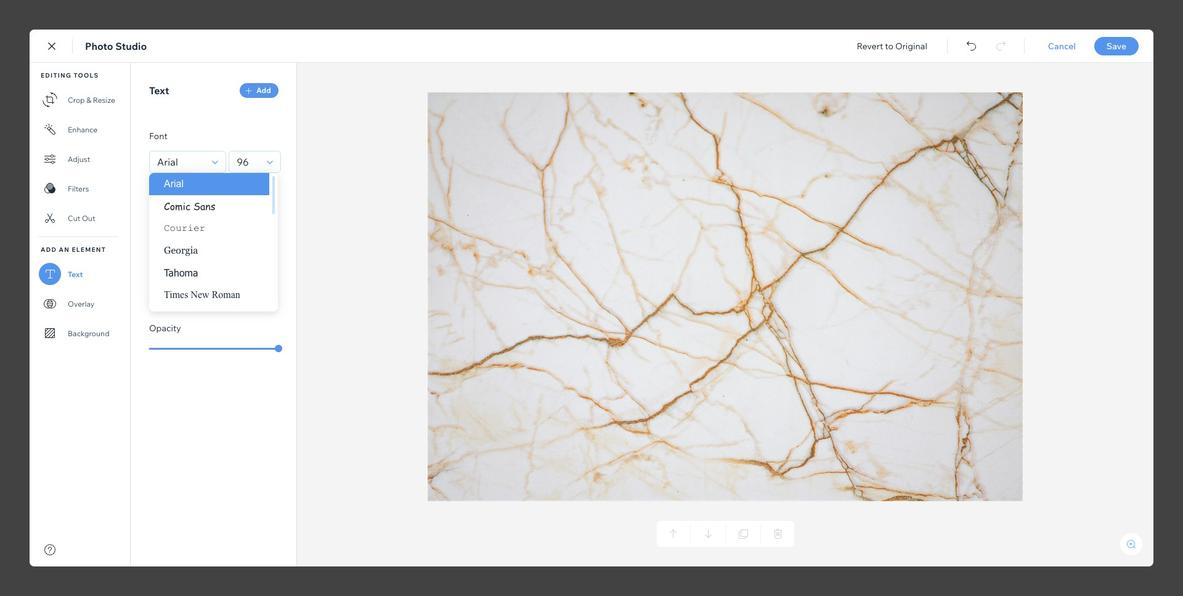 Task type: describe. For each thing, give the bounding box(es) containing it.
seo button
[[16, 181, 39, 218]]

tags
[[19, 313, 36, 322]]

monetize
[[12, 364, 43, 374]]

Add a Catchy Title text field
[[387, 114, 829, 137]]

settings
[[13, 157, 42, 166]]

notes button
[[1110, 72, 1160, 89]]

add
[[20, 105, 35, 115]]

menu containing add
[[0, 70, 55, 433]]

categories
[[9, 261, 46, 270]]

back
[[30, 41, 49, 52]]

seo
[[20, 209, 35, 218]]

add button
[[16, 78, 39, 115]]

publish
[[1094, 41, 1124, 52]]

save
[[960, 41, 980, 52]]

preview
[[1026, 41, 1058, 52]]



Task type: locate. For each thing, give the bounding box(es) containing it.
monetize button
[[12, 337, 43, 374]]

translate
[[12, 416, 43, 425]]

tags button
[[16, 285, 39, 322]]

settings button
[[13, 129, 42, 166]]

marble te image
[[387, 202, 843, 515]]

publish button
[[1077, 36, 1142, 56]]

back button
[[15, 41, 49, 52]]

menu
[[0, 70, 55, 433]]

preview button
[[1026, 41, 1058, 52]]

save button
[[945, 41, 995, 52]]

translate button
[[12, 388, 43, 425]]

categories button
[[9, 233, 46, 270]]

notes
[[1132, 75, 1156, 86]]



Task type: vqa. For each thing, say whether or not it's contained in the screenshot.
Image orientation
no



